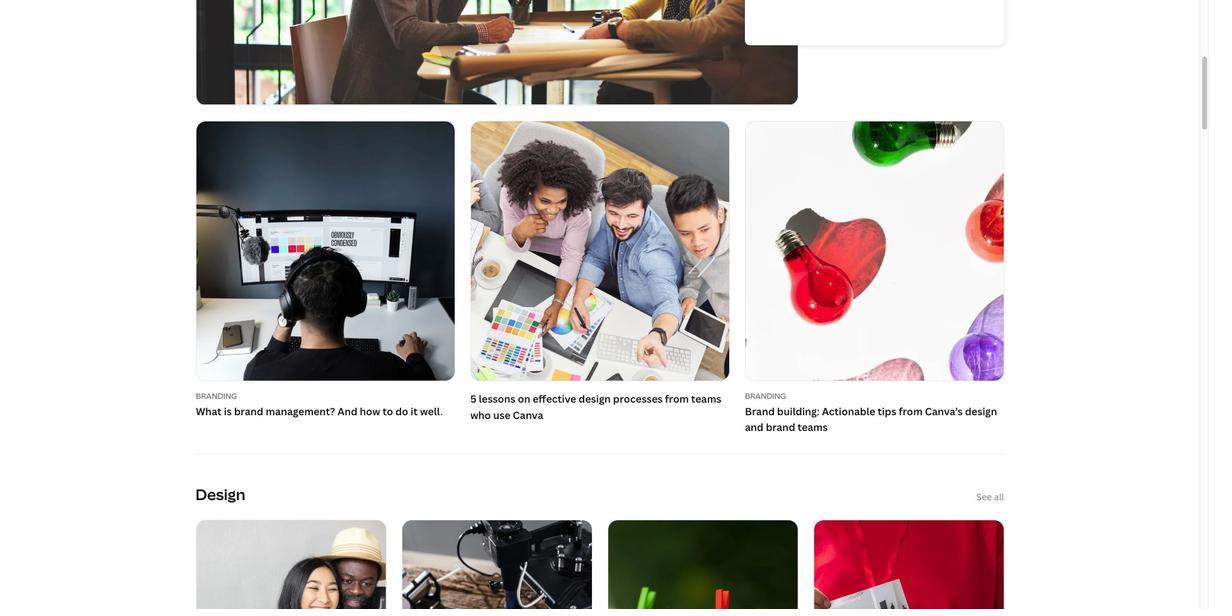Task type: vqa. For each thing, say whether or not it's contained in the screenshot.
left design
yes



Task type: locate. For each thing, give the bounding box(es) containing it.
branding
[[196, 391, 237, 402], [745, 391, 786, 402]]

1 branding link from the left
[[196, 391, 455, 402]]

0 vertical spatial brand
[[234, 404, 263, 418]]

branding link up what is brand management? and how to do it well. link
[[196, 391, 455, 402]]

brand inside the branding what is brand management? and how to do it well.
[[234, 404, 263, 418]]

branding for what
[[196, 391, 237, 402]]

2 branding from the left
[[745, 391, 786, 402]]

design right effective
[[578, 392, 610, 406]]

1 horizontal spatial teams
[[797, 421, 827, 434]]

teams left brand
[[691, 392, 721, 406]]

1 horizontal spatial design
[[965, 404, 997, 418]]

brand down building:
[[766, 421, 795, 434]]

design
[[196, 485, 245, 505]]

design thinking image
[[196, 0, 798, 105]]

from right the tips at bottom
[[898, 404, 922, 418]]

branding link for tips
[[745, 391, 1004, 402]]

see all
[[976, 491, 1004, 503]]

0 horizontal spatial teams
[[691, 392, 721, 406]]

5 lessons on effective design processes from teams who use canva link
[[470, 121, 730, 426]]

well.
[[420, 404, 443, 418]]

how
[[359, 404, 380, 418]]

branding up brand
[[745, 391, 786, 402]]

brand building image
[[745, 121, 1003, 381]]

it
[[410, 404, 417, 418]]

brand
[[234, 404, 263, 418], [766, 421, 795, 434]]

teams down building:
[[797, 421, 827, 434]]

5
[[470, 392, 476, 406]]

from right processes
[[665, 392, 688, 406]]

building:
[[777, 404, 819, 418]]

1 horizontal spatial from
[[898, 404, 922, 418]]

0 horizontal spatial branding link
[[196, 391, 455, 402]]

0 horizontal spatial design
[[578, 392, 610, 406]]

design
[[578, 392, 610, 406], [965, 404, 997, 418]]

branding link
[[196, 391, 455, 402], [745, 391, 1004, 402]]

2 branding link from the left
[[745, 391, 1004, 402]]

design inside branding brand building: actionable tips from canva's design and brand teams
[[965, 404, 997, 418]]

canva
[[512, 408, 543, 422]]

processes
[[613, 392, 662, 406]]

teams
[[691, 392, 721, 406], [797, 421, 827, 434]]

brand
[[745, 404, 774, 418]]

1 branding from the left
[[196, 391, 237, 402]]

actionable
[[822, 404, 875, 418]]

0 horizontal spatial brand
[[234, 404, 263, 418]]

0 horizontal spatial branding
[[196, 391, 237, 402]]

branding inside branding brand building: actionable tips from canva's design and brand teams
[[745, 391, 786, 402]]

use
[[493, 408, 510, 422]]

0 vertical spatial teams
[[691, 392, 721, 406]]

do
[[395, 404, 408, 418]]

pexels thới nam cao 10806198 image
[[608, 521, 798, 610]]

1 vertical spatial brand
[[766, 421, 795, 434]]

1 horizontal spatial branding
[[745, 391, 786, 402]]

branding up what
[[196, 391, 237, 402]]

1 horizontal spatial brand
[[766, 421, 795, 434]]

what is brand management? and how to do it well. link
[[196, 404, 455, 420]]

brand right is
[[234, 404, 263, 418]]

branding inside the branding what is brand management? and how to do it well.
[[196, 391, 237, 402]]

5 lessons on effective design processes from teams who use canva
[[470, 392, 721, 422]]

1 vertical spatial teams
[[797, 421, 827, 434]]

from
[[665, 392, 688, 406], [898, 404, 922, 418]]

1 horizontal spatial branding link
[[745, 391, 1004, 402]]

design right "canva's"
[[965, 404, 997, 418]]

teams inside branding brand building: actionable tips from canva's design and brand teams
[[797, 421, 827, 434]]

0 horizontal spatial from
[[665, 392, 688, 406]]

design inside 5 lessons on effective design processes from teams who use canva
[[578, 392, 610, 406]]

branding link up the tips at bottom
[[745, 391, 1004, 402]]

and
[[745, 421, 763, 434]]



Task type: describe. For each thing, give the bounding box(es) containing it.
from inside 5 lessons on effective design processes from teams who use canva
[[665, 392, 688, 406]]

brand building: actionable tips from canva's design and brand teams link
[[745, 404, 1004, 436]]

from inside branding brand building: actionable tips from canva's design and brand teams
[[898, 404, 922, 418]]

see
[[976, 491, 992, 503]]

branding link for management?
[[196, 391, 455, 402]]

effective
[[532, 392, 576, 406]]

what
[[196, 404, 221, 418]]

is
[[224, 404, 231, 418]]

faizur rehman phpzdehn6os unsplash1 image
[[196, 121, 454, 381]]

all
[[994, 491, 1004, 503]]

canva's
[[925, 404, 962, 418]]

teams inside 5 lessons on effective design processes from teams who use canva
[[691, 392, 721, 406]]

and
[[337, 404, 357, 418]]

branding what is brand management? and how to do it well.
[[196, 391, 443, 418]]

who
[[470, 408, 491, 422]]

tips
[[877, 404, 896, 418]]

branding brand building: actionable tips from canva's design and brand teams
[[745, 391, 997, 434]]

branding for brand
[[745, 391, 786, 402]]

lessons
[[478, 392, 515, 406]]

to
[[382, 404, 393, 418]]

management?
[[265, 404, 335, 418]]

see all link
[[976, 491, 1004, 505]]

brand inside branding brand building: actionable tips from canva's design and brand teams
[[766, 421, 795, 434]]

untitleddesign13 image
[[471, 121, 729, 381]]

on
[[517, 392, 530, 406]]



